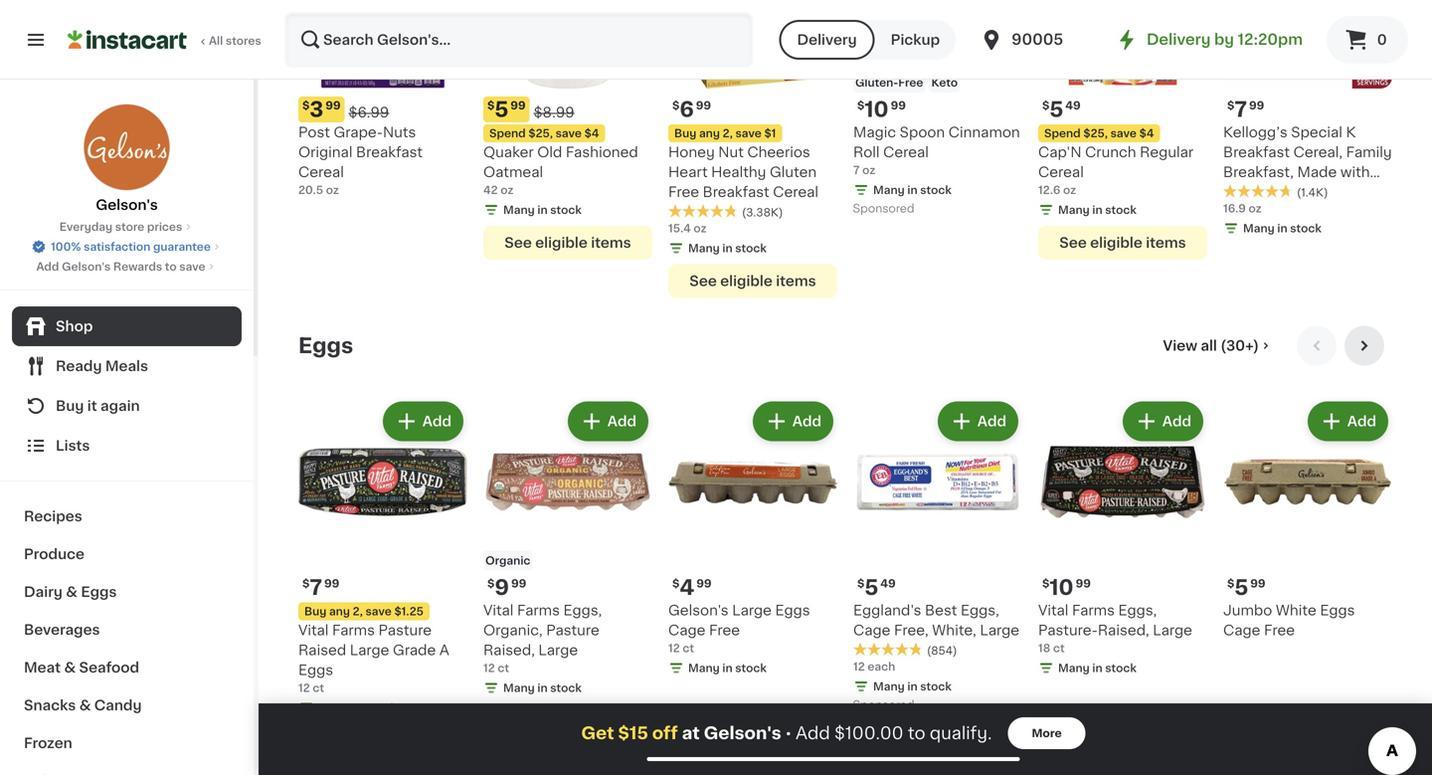 Task type: describe. For each thing, give the bounding box(es) containing it.
10 for vital
[[1050, 577, 1074, 598]]

$ 3 99
[[302, 99, 341, 120]]

stock down strawberries,
[[1291, 223, 1322, 234]]

product group containing 7
[[299, 398, 468, 758]]

snacks & candy
[[24, 699, 142, 712]]

(854)
[[927, 645, 958, 656]]

99 inside $ 5 99 $8.99 spend $25, save $4 quaker old fashioned oatmeal 42 oz
[[511, 100, 526, 111]]

12 inside vital farms eggs, organic, pasture raised, large 12 ct
[[484, 663, 495, 674]]

service type group
[[780, 20, 956, 60]]

dairy
[[24, 585, 63, 599]]

5 for jumbo white eggs cage free
[[1235, 577, 1249, 598]]

add button for 9
[[570, 403, 647, 439]]

5 for spend $25, save $4
[[1050, 99, 1064, 120]]

ready
[[56, 359, 102, 373]]

produce link
[[12, 535, 242, 573]]

roll
[[854, 145, 880, 159]]

delivery for delivery by 12:20pm
[[1147, 32, 1211, 47]]

vital for 9
[[484, 604, 514, 617]]

white
[[1276, 604, 1317, 617]]

view
[[1164, 339, 1198, 353]]

regular
[[1140, 145, 1194, 159]]

eligible inside product group
[[721, 274, 773, 288]]

buy for 6
[[675, 128, 697, 139]]

pickup
[[891, 33, 940, 47]]

pasture-
[[1039, 623, 1098, 637]]

(30+)
[[1221, 339, 1260, 353]]

add button for buy any 2, save $1.25
[[385, 403, 462, 439]]

99 for kellogg's special k breakfast cereal, family breakfast, made with real strawberries, red berries
[[1250, 100, 1265, 111]]

gluten-free keto
[[856, 77, 958, 88]]

see eligible items for crunch
[[1060, 236, 1187, 250]]

farms inside vital farms pasture raised large grade a eggs 12 ct
[[332, 623, 375, 637]]

add button for 4
[[755, 403, 832, 439]]

original
[[299, 145, 353, 159]]

add for 4 'add' 'button'
[[793, 414, 822, 428]]

12:20pm
[[1238, 32, 1304, 47]]

get
[[581, 725, 615, 742]]

nuts
[[383, 125, 416, 139]]

save inside $ 5 99 $8.99 spend $25, save $4 quaker old fashioned oatmeal 42 oz
[[556, 128, 582, 139]]

see eligible items button for 5
[[484, 226, 653, 260]]

organic
[[486, 555, 531, 566]]

at
[[682, 725, 700, 742]]

many in stock down each
[[874, 681, 952, 692]]

family
[[1347, 145, 1393, 159]]

grape-
[[334, 125, 383, 139]]

$ inside $ 5 99 $8.99 spend $25, save $4 quaker old fashioned oatmeal 42 oz
[[488, 100, 495, 111]]

spend $25, save $4
[[1045, 128, 1155, 139]]

add for 'add' 'button' associated with buy any 2, save $1.25
[[423, 414, 452, 428]]

many in stock for cap'n crunch regular cereal
[[1059, 204, 1137, 215]]

2, for 6
[[723, 128, 733, 139]]

18
[[1039, 643, 1051, 654]]

7 for kellogg's special k breakfast cereal, family breakfast, made with real strawberries, red berries
[[1235, 99, 1248, 120]]

any for 6
[[699, 128, 720, 139]]

view all (30+)
[[1164, 339, 1260, 353]]

in down strawberries,
[[1278, 223, 1288, 234]]

pasture inside vital farms eggs, organic, pasture raised, large 12 ct
[[546, 623, 600, 637]]

breakfast inside "post grape-nuts original breakfast cereal 20.5 oz"
[[356, 145, 423, 159]]

in for vital farms eggs, pasture-raised, large
[[1093, 663, 1103, 674]]

in down healthy
[[723, 243, 733, 254]]

1 horizontal spatial see eligible items button
[[669, 264, 838, 298]]

cereal inside "post grape-nuts original breakfast cereal 20.5 oz"
[[299, 165, 344, 179]]

$ 6 99
[[673, 99, 712, 120]]

gelson's link
[[83, 103, 171, 215]]

lists link
[[12, 426, 242, 466]]

$15
[[618, 725, 649, 742]]

eggs, inside the eggland's best eggs, cage free, white, large
[[961, 604, 1000, 617]]

$8.99
[[534, 105, 575, 119]]

15.4 oz
[[669, 223, 707, 234]]

buy it again link
[[12, 386, 242, 426]]

many down 15.4 oz
[[689, 243, 720, 254]]

$ 10 99 for vital
[[1043, 577, 1091, 598]]

$ 9 99
[[488, 577, 527, 598]]

$ 5 99 $8.99 spend $25, save $4 quaker old fashioned oatmeal 42 oz
[[484, 99, 639, 196]]

stock for magic spoon cinnamon roll cereal
[[921, 185, 952, 196]]

Search field
[[287, 14, 752, 66]]

large inside the eggland's best eggs, cage free, white, large
[[980, 623, 1020, 637]]

gelson's up the everyday store prices link
[[96, 198, 158, 212]]

free inside gelson's large eggs cage free 12 ct
[[710, 623, 740, 637]]

kellogg's
[[1224, 125, 1288, 139]]

cereal inside honey nut cheerios heart healthy gluten free breakfast cereal
[[773, 185, 819, 199]]

frozen
[[24, 736, 72, 750]]

best
[[925, 604, 958, 617]]

many for vital farms pasture raised large grade a eggs
[[318, 703, 350, 713]]

99 inside $ 3 99
[[326, 100, 341, 111]]

100% satisfaction guarantee
[[51, 241, 211, 252]]

eggland's
[[854, 604, 922, 617]]

in for gelson's large eggs cage free
[[723, 663, 733, 674]]

keto
[[932, 77, 958, 88]]

raised, inside vital farms eggs, pasture-raised, large 18 ct
[[1098, 623, 1150, 637]]

sponsored badge image for 5
[[854, 700, 914, 711]]

ct inside vital farms eggs, pasture-raised, large 18 ct
[[1054, 643, 1065, 654]]

see inside product group
[[690, 274, 717, 288]]

oz inside product group
[[694, 223, 707, 234]]

49 for spend
[[1066, 100, 1081, 111]]

ready meals
[[56, 359, 148, 373]]

everyday
[[59, 221, 113, 232]]

buy any 2, save $1
[[675, 128, 776, 139]]

more button
[[1008, 717, 1086, 749]]

$ for spend $25, save $4
[[1043, 100, 1050, 111]]

eggs for jumbo white eggs cage free
[[1321, 604, 1356, 617]]

strawberries,
[[1258, 185, 1350, 199]]

add button for 10
[[1125, 403, 1202, 439]]

ct inside vital farms eggs, organic, pasture raised, large 12 ct
[[498, 663, 509, 674]]

oz inside $ 5 99 $8.99 spend $25, save $4 quaker old fashioned oatmeal 42 oz
[[501, 185, 514, 196]]

fashioned
[[566, 145, 639, 159]]

eggs, for 10
[[1119, 604, 1158, 617]]

2, for 7
[[353, 606, 363, 617]]

jumbo
[[1224, 604, 1273, 617]]

old
[[538, 145, 563, 159]]

gluten
[[770, 165, 817, 179]]

many for gelson's large eggs cage free
[[689, 663, 720, 674]]

items inside product group
[[776, 274, 817, 288]]

(1.4k)
[[1298, 187, 1329, 198]]

beverages link
[[12, 611, 242, 649]]

add for 'add' 'button' associated with 9
[[608, 414, 637, 428]]

many in stock for gelson's large eggs cage free
[[689, 663, 767, 674]]

free inside the jumbo white eggs cage free
[[1265, 623, 1296, 637]]

100%
[[51, 241, 81, 252]]

with
[[1341, 165, 1371, 179]]

cap'n crunch regular cereal 12.6 oz
[[1039, 145, 1194, 196]]

2 $25, from the left
[[1084, 128, 1108, 139]]

treatment tracker modal dialog
[[259, 704, 1433, 775]]

seafood
[[79, 661, 139, 675]]

many for vital farms eggs, organic, pasture raised, large
[[503, 683, 535, 694]]

breakfast inside honey nut cheerios heart healthy gluten free breakfast cereal
[[703, 185, 770, 199]]

item carousel region
[[299, 326, 1393, 770]]

candy
[[94, 699, 142, 712]]

see eligible items for 5
[[505, 236, 632, 250]]

4
[[680, 577, 695, 598]]

save inside item carousel region
[[366, 606, 392, 617]]

gelson's down the 100%
[[62, 261, 111, 272]]

raised
[[299, 643, 346, 657]]

20.5
[[299, 185, 323, 196]]

vital for 10
[[1039, 604, 1069, 617]]

gelson's inside treatment tracker modal dialog
[[704, 725, 782, 742]]

delivery by 12:20pm link
[[1115, 28, 1304, 52]]

many for magic spoon cinnamon roll cereal
[[874, 185, 905, 196]]

in for vital farms pasture raised large grade a eggs
[[353, 703, 363, 713]]

stock for gelson's large eggs cage free
[[736, 663, 767, 674]]

99 for buy any 2, save $1.25
[[324, 578, 340, 589]]

everyday store prices link
[[59, 219, 194, 235]]

see for 5
[[505, 236, 532, 250]]

jumbo white eggs cage free
[[1224, 604, 1356, 637]]

cage for gelson's
[[669, 623, 706, 637]]

meat
[[24, 661, 61, 675]]

eligible for 5
[[536, 236, 588, 250]]

add gelson's rewards to save
[[36, 261, 206, 272]]

in for cap'n crunch regular cereal
[[1093, 204, 1103, 215]]

7 for buy any 2, save $1.25
[[310, 577, 322, 598]]

& for meat
[[64, 661, 76, 675]]

10 for magic
[[865, 99, 889, 120]]

product group containing 4
[[669, 398, 838, 680]]

$ inside $ 3 99
[[302, 100, 310, 111]]

16.9 oz
[[1224, 203, 1262, 214]]

items for crunch
[[1147, 236, 1187, 250]]

$ 5 49 for eggland's
[[858, 577, 896, 598]]

5 for eggland's best eggs, cage free, white, large
[[865, 577, 879, 598]]

free inside honey nut cheerios heart healthy gluten free breakfast cereal
[[669, 185, 700, 199]]

crunch
[[1086, 145, 1137, 159]]

large inside vital farms pasture raised large grade a eggs 12 ct
[[350, 643, 390, 657]]

4 add button from the left
[[940, 403, 1017, 439]]

vital farms eggs, pasture-raised, large 18 ct
[[1039, 604, 1193, 654]]

buy it again
[[56, 399, 140, 413]]

$4 inside $ 5 99 $8.99 spend $25, save $4 quaker old fashioned oatmeal 42 oz
[[585, 128, 600, 139]]

90005 button
[[980, 12, 1100, 68]]

many in stock for vital farms eggs, pasture-raised, large
[[1059, 663, 1137, 674]]

product group containing 9
[[484, 398, 653, 700]]

ready meals button
[[12, 346, 242, 386]]

stock for vital farms eggs, organic, pasture raised, large
[[551, 683, 582, 694]]

oz inside "post grape-nuts original breakfast cereal 20.5 oz"
[[326, 185, 339, 196]]

cage for jumbo
[[1224, 623, 1261, 637]]

$ for kellogg's special k breakfast cereal, family breakfast, made with real strawberries, red berries
[[1228, 100, 1235, 111]]

more
[[1032, 728, 1062, 739]]

quaker
[[484, 145, 534, 159]]

large inside vital farms eggs, organic, pasture raised, large 12 ct
[[539, 643, 578, 657]]

42
[[484, 185, 498, 196]]

snacks & candy link
[[12, 687, 242, 724]]

$ for magic spoon cinnamon roll cereal
[[858, 100, 865, 111]]

$1.25
[[394, 606, 424, 617]]

many down berries
[[1244, 223, 1275, 234]]

many in stock down berries
[[1244, 223, 1322, 234]]

off
[[652, 725, 678, 742]]

in for vital farms eggs, organic, pasture raised, large
[[538, 683, 548, 694]]

large inside gelson's large eggs cage free 12 ct
[[733, 604, 772, 617]]

spoon
[[900, 125, 946, 139]]

cereal inside the cap'n crunch regular cereal 12.6 oz
[[1039, 165, 1084, 179]]

all
[[1201, 339, 1218, 353]]

in for quaker old fashioned oatmeal
[[538, 204, 548, 215]]

see eligible items button for crunch
[[1039, 226, 1208, 260]]

free left keto in the right of the page
[[899, 77, 924, 88]]

healthy
[[712, 165, 767, 179]]

& for snacks
[[79, 699, 91, 712]]

add for 5 'add' 'button'
[[1348, 414, 1377, 428]]

produce
[[24, 547, 85, 561]]

each
[[868, 661, 896, 672]]

5 inside $ 5 99 $8.99 spend $25, save $4 quaker old fashioned oatmeal 42 oz
[[495, 99, 509, 120]]

delivery button
[[780, 20, 875, 60]]

add button for 5
[[1310, 403, 1387, 439]]



Task type: locate. For each thing, give the bounding box(es) containing it.
free down $ 4 99
[[710, 623, 740, 637]]

ct inside gelson's large eggs cage free 12 ct
[[683, 643, 695, 654]]

$ 10 99 up pasture- at the right bottom
[[1043, 577, 1091, 598]]

cage down eggland's
[[854, 623, 891, 637]]

1 vertical spatial $ 5 49
[[858, 577, 896, 598]]

vital inside vital farms pasture raised large grade a eggs 12 ct
[[299, 623, 329, 637]]

grade
[[393, 643, 436, 657]]

stock
[[921, 185, 952, 196], [551, 204, 582, 215], [1106, 204, 1137, 215], [1291, 223, 1322, 234], [736, 243, 767, 254], [736, 663, 767, 674], [1106, 663, 1137, 674], [921, 681, 952, 692], [551, 683, 582, 694], [365, 703, 397, 713]]

1 horizontal spatial raised,
[[1098, 623, 1150, 637]]

0 horizontal spatial 10
[[865, 99, 889, 120]]

many
[[874, 185, 905, 196], [503, 204, 535, 215], [1059, 204, 1090, 215], [1244, 223, 1275, 234], [689, 243, 720, 254], [689, 663, 720, 674], [1059, 663, 1090, 674], [874, 681, 905, 692], [503, 683, 535, 694], [318, 703, 350, 713]]

sponsored badge image down roll
[[854, 203, 914, 215]]

heart
[[669, 165, 708, 179]]

meat & seafood
[[24, 661, 139, 675]]

oz right the 12.6
[[1064, 185, 1077, 196]]

$ inside the $ 6 99
[[673, 100, 680, 111]]

2 horizontal spatial see eligible items
[[1060, 236, 1187, 250]]

$
[[302, 100, 310, 111], [488, 100, 495, 111], [673, 100, 680, 111], [858, 100, 865, 111], [1043, 100, 1050, 111], [1228, 100, 1235, 111], [302, 578, 310, 589], [488, 578, 495, 589], [673, 578, 680, 589], [858, 578, 865, 589], [1043, 578, 1050, 589], [1228, 578, 1235, 589]]

get $15 off at gelson's • add $100.00 to qualify.
[[581, 725, 993, 742]]

0 horizontal spatial 7
[[310, 577, 322, 598]]

0 vertical spatial $ 7 99
[[1228, 99, 1265, 120]]

vital inside vital farms eggs, pasture-raised, large 18 ct
[[1039, 604, 1069, 617]]

any for 7
[[329, 606, 350, 617]]

$ inside $ 5 99
[[1228, 578, 1235, 589]]

$ 5 49 inside item carousel region
[[858, 577, 896, 598]]

1 horizontal spatial $4
[[1140, 128, 1155, 139]]

3 add button from the left
[[755, 403, 832, 439]]

in down vital farms pasture raised large grade a eggs 12 ct
[[353, 703, 363, 713]]

see down the 12.6
[[1060, 236, 1087, 250]]

many in stock for vital farms eggs, organic, pasture raised, large
[[503, 683, 582, 694]]

2 horizontal spatial 7
[[1235, 99, 1248, 120]]

1 horizontal spatial pasture
[[546, 623, 600, 637]]

$4 up fashioned
[[585, 128, 600, 139]]

gelson's
[[96, 198, 158, 212], [62, 261, 111, 272], [669, 604, 729, 617], [704, 725, 782, 742]]

1 vertical spatial $ 10 99
[[1043, 577, 1091, 598]]

eggs inside vital farms pasture raised large grade a eggs 12 ct
[[299, 663, 333, 677]]

oz right 16.9
[[1249, 203, 1262, 214]]

many in stock down vital farms eggs, organic, pasture raised, large 12 ct
[[503, 683, 582, 694]]

12 down the 4
[[669, 643, 680, 654]]

spend
[[490, 128, 526, 139], [1045, 128, 1081, 139]]

product group containing 6
[[669, 0, 838, 298]]

made
[[1298, 165, 1338, 179]]

items
[[591, 236, 632, 250], [1147, 236, 1187, 250], [776, 274, 817, 288]]

cage for eggland's
[[854, 623, 891, 637]]

in down 'magic spoon cinnamon roll cereal 7 oz' in the top right of the page
[[908, 185, 918, 196]]

1 vertical spatial 49
[[881, 578, 896, 589]]

0 horizontal spatial items
[[591, 236, 632, 250]]

oz right 20.5
[[326, 185, 339, 196]]

12 inside gelson's large eggs cage free 12 ct
[[669, 643, 680, 654]]

save
[[556, 128, 582, 139], [736, 128, 762, 139], [1111, 128, 1137, 139], [179, 261, 206, 272], [366, 606, 392, 617]]

raised, inside vital farms eggs, organic, pasture raised, large 12 ct
[[484, 643, 535, 657]]

prices
[[147, 221, 182, 232]]

$ 7 99 up kellogg's
[[1228, 99, 1265, 120]]

farms inside vital farms eggs, pasture-raised, large 18 ct
[[1073, 604, 1115, 617]]

1 horizontal spatial 2,
[[723, 128, 733, 139]]

99 for magic spoon cinnamon roll cereal
[[891, 100, 906, 111]]

save up crunch
[[1111, 128, 1137, 139]]

0 vertical spatial raised,
[[1098, 623, 1150, 637]]

1 vertical spatial buy
[[56, 399, 84, 413]]

1 horizontal spatial 49
[[1066, 100, 1081, 111]]

2 horizontal spatial breakfast
[[1224, 145, 1291, 159]]

1 vertical spatial 2,
[[353, 606, 363, 617]]

0 horizontal spatial $25,
[[529, 128, 553, 139]]

in
[[908, 185, 918, 196], [538, 204, 548, 215], [1093, 204, 1103, 215], [1278, 223, 1288, 234], [723, 243, 733, 254], [723, 663, 733, 674], [1093, 663, 1103, 674], [908, 681, 918, 692], [538, 683, 548, 694], [353, 703, 363, 713]]

0 vertical spatial 7
[[1235, 99, 1248, 120]]

delivery by 12:20pm
[[1147, 32, 1304, 47]]

0 horizontal spatial eligible
[[536, 236, 588, 250]]

99 for gelson's large eggs cage free
[[697, 578, 712, 589]]

stock down vital farms pasture raised large grade a eggs 12 ct
[[365, 703, 397, 713]]

99 for jumbo white eggs cage free
[[1251, 578, 1266, 589]]

2 horizontal spatial see eligible items button
[[1039, 226, 1208, 260]]

pasture inside vital farms pasture raised large grade a eggs 12 ct
[[379, 623, 432, 637]]

see eligible items inside product group
[[690, 274, 817, 288]]

12
[[669, 643, 680, 654], [854, 661, 865, 672], [484, 663, 495, 674], [299, 683, 310, 694]]

2 spend from the left
[[1045, 128, 1081, 139]]

many in stock for vital farms pasture raised large grade a eggs
[[318, 703, 397, 713]]

magic
[[854, 125, 897, 139]]

49 up spend $25, save $4
[[1066, 100, 1081, 111]]

99 inside the $ 6 99
[[696, 100, 712, 111]]

spend inside $ 5 99 $8.99 spend $25, save $4 quaker old fashioned oatmeal 42 oz
[[490, 128, 526, 139]]

99 right 3
[[326, 100, 341, 111]]

0 horizontal spatial raised,
[[484, 643, 535, 657]]

honey
[[669, 145, 715, 159]]

kellogg's special k breakfast cereal, family breakfast, made with real strawberries, red berries
[[1224, 125, 1393, 219]]

eggs, inside vital farms eggs, organic, pasture raised, large 12 ct
[[564, 604, 602, 617]]

pasture down $1.25
[[379, 623, 432, 637]]

0 horizontal spatial buy
[[56, 399, 84, 413]]

ct right 18
[[1054, 643, 1065, 654]]

3
[[310, 99, 324, 120]]

see eligible items button down the cap'n crunch regular cereal 12.6 oz on the right top of page
[[1039, 226, 1208, 260]]

2, up vital farms pasture raised large grade a eggs 12 ct
[[353, 606, 363, 617]]

2 $4 from the left
[[1140, 128, 1155, 139]]

$ up the quaker
[[488, 100, 495, 111]]

1 vertical spatial sponsored badge image
[[854, 700, 914, 711]]

vital inside vital farms eggs, organic, pasture raised, large 12 ct
[[484, 604, 514, 617]]

in down the cap'n crunch regular cereal 12.6 oz on the right top of page
[[1093, 204, 1103, 215]]

1 horizontal spatial $25,
[[1084, 128, 1108, 139]]

99 left $8.99 at the top left of the page
[[511, 100, 526, 111]]

1 horizontal spatial farms
[[517, 604, 560, 617]]

eggs
[[299, 335, 353, 356], [81, 585, 117, 599], [776, 604, 811, 617], [1321, 604, 1356, 617], [299, 663, 333, 677]]

2 horizontal spatial vital
[[1039, 604, 1069, 617]]

eggland's best eggs, cage free, white, large
[[854, 604, 1020, 637]]

2 horizontal spatial see
[[1060, 236, 1087, 250]]

lists
[[56, 439, 90, 453]]

farms up pasture- at the right bottom
[[1073, 604, 1115, 617]]

0 vertical spatial 2,
[[723, 128, 733, 139]]

any inside item carousel region
[[329, 606, 350, 617]]

cereal down cap'n
[[1039, 165, 1084, 179]]

$ 5 99
[[1228, 577, 1266, 598]]

product group
[[484, 0, 653, 260], [669, 0, 838, 298], [854, 0, 1023, 220], [1039, 0, 1208, 260], [299, 398, 468, 758], [484, 398, 653, 700], [669, 398, 838, 680], [854, 398, 1023, 716], [1039, 398, 1208, 680], [1224, 398, 1393, 640]]

$ inside $ 4 99
[[673, 578, 680, 589]]

oz down roll
[[863, 165, 876, 176]]

2 horizontal spatial farms
[[1073, 604, 1115, 617]]

12 left each
[[854, 661, 865, 672]]

pasture
[[379, 623, 432, 637], [546, 623, 600, 637]]

10 inside item carousel region
[[1050, 577, 1074, 598]]

2 horizontal spatial eggs,
[[1119, 604, 1158, 617]]

to down guarantee
[[165, 261, 177, 272]]

gelson's large eggs cage free 12 ct
[[669, 604, 811, 654]]

stock for vital farms pasture raised large grade a eggs
[[365, 703, 397, 713]]

0 horizontal spatial spend
[[490, 128, 526, 139]]

0
[[1378, 33, 1388, 47]]

$ for jumbo white eggs cage free
[[1228, 578, 1235, 589]]

1 horizontal spatial breakfast
[[703, 185, 770, 199]]

recipes link
[[12, 498, 242, 535]]

2 pasture from the left
[[546, 623, 600, 637]]

qualify.
[[930, 725, 993, 742]]

0 horizontal spatial 49
[[881, 578, 896, 589]]

1 horizontal spatial spend
[[1045, 128, 1081, 139]]

1 horizontal spatial items
[[776, 274, 817, 288]]

12 down raised
[[299, 683, 310, 694]]

vital
[[484, 604, 514, 617], [1039, 604, 1069, 617], [299, 623, 329, 637]]

gluten-
[[856, 77, 899, 88]]

oz inside the cap'n crunch regular cereal 12.6 oz
[[1064, 185, 1077, 196]]

buy any 2, save $1.25
[[304, 606, 424, 617]]

$ down organic on the left bottom
[[488, 578, 495, 589]]

many for quaker old fashioned oatmeal
[[503, 204, 535, 215]]

0 vertical spatial sponsored badge image
[[854, 203, 914, 215]]

ready meals link
[[12, 346, 242, 386]]

10 up pasture- at the right bottom
[[1050, 577, 1074, 598]]

see eligible items button down oatmeal on the left
[[484, 226, 653, 260]]

1 horizontal spatial any
[[699, 128, 720, 139]]

0 vertical spatial $ 5 49
[[1043, 99, 1081, 120]]

1 horizontal spatial eligible
[[721, 274, 773, 288]]

0 horizontal spatial 2,
[[353, 606, 363, 617]]

add for 'add' 'button' for 10
[[1163, 414, 1192, 428]]

0 horizontal spatial $ 7 99
[[302, 577, 340, 598]]

save left the $1
[[736, 128, 762, 139]]

farms up organic,
[[517, 604, 560, 617]]

in down oatmeal on the left
[[538, 204, 548, 215]]

free down heart
[[669, 185, 700, 199]]

0 horizontal spatial see eligible items
[[505, 236, 632, 250]]

$25,
[[529, 128, 553, 139], [1084, 128, 1108, 139]]

farms inside vital farms eggs, organic, pasture raised, large 12 ct
[[517, 604, 560, 617]]

many in stock down 15.4 oz
[[689, 243, 767, 254]]

special
[[1292, 125, 1343, 139]]

stock down old
[[551, 204, 582, 215]]

•
[[786, 725, 792, 741]]

0 vertical spatial $ 10 99
[[858, 99, 906, 120]]

eligible
[[536, 236, 588, 250], [1091, 236, 1143, 250], [721, 274, 773, 288]]

90005
[[1012, 32, 1064, 47]]

cinnamon
[[949, 125, 1021, 139]]

1 horizontal spatial delivery
[[1147, 32, 1211, 47]]

buy
[[675, 128, 697, 139], [56, 399, 84, 413], [304, 606, 327, 617]]

1 horizontal spatial $ 7 99
[[1228, 99, 1265, 120]]

99 inside $ 4 99
[[697, 578, 712, 589]]

1 vertical spatial any
[[329, 606, 350, 617]]

breakfast down kellogg's
[[1224, 145, 1291, 159]]

honey nut cheerios heart healthy gluten free breakfast cereal
[[669, 145, 819, 199]]

2 horizontal spatial eligible
[[1091, 236, 1143, 250]]

spend up cap'n
[[1045, 128, 1081, 139]]

eggs, for 9
[[564, 604, 602, 617]]

3 cage from the left
[[1224, 623, 1261, 637]]

1 horizontal spatial to
[[908, 725, 926, 742]]

items down the cap'n crunch regular cereal 12.6 oz on the right top of page
[[1147, 236, 1187, 250]]

1 horizontal spatial vital
[[484, 604, 514, 617]]

stock down (854)
[[921, 681, 952, 692]]

oz inside 'magic spoon cinnamon roll cereal 7 oz'
[[863, 165, 876, 176]]

add inside treatment tracker modal dialog
[[796, 725, 831, 742]]

$ 7 99 up 'buy any 2, save $1.25' in the left of the page
[[302, 577, 340, 598]]

0 vertical spatial 49
[[1066, 100, 1081, 111]]

1 pasture from the left
[[379, 623, 432, 637]]

$ 10 99 inside item carousel region
[[1043, 577, 1091, 598]]

1 horizontal spatial cage
[[854, 623, 891, 637]]

frozen link
[[12, 724, 242, 762]]

dairy & eggs
[[24, 585, 117, 599]]

2 vertical spatial buy
[[304, 606, 327, 617]]

many down each
[[874, 681, 905, 692]]

stock down the cap'n crunch regular cereal 12.6 oz on the right top of page
[[1106, 204, 1137, 215]]

breakfast down healthy
[[703, 185, 770, 199]]

eligible down (3.38k)
[[721, 274, 773, 288]]

99 for vital farms eggs, pasture-raised, large
[[1076, 578, 1091, 589]]

1 vertical spatial &
[[64, 661, 76, 675]]

large inside vital farms eggs, pasture-raised, large 18 ct
[[1154, 623, 1193, 637]]

vital up pasture- at the right bottom
[[1039, 604, 1069, 617]]

0 horizontal spatial delivery
[[798, 33, 857, 47]]

99 right 9
[[511, 578, 527, 589]]

2 horizontal spatial cage
[[1224, 623, 1261, 637]]

vital down 9
[[484, 604, 514, 617]]

2 vertical spatial &
[[79, 699, 91, 712]]

99 for vital farms eggs, organic, pasture raised, large
[[511, 578, 527, 589]]

5 add button from the left
[[1125, 403, 1202, 439]]

1 horizontal spatial buy
[[304, 606, 327, 617]]

see eligible items down (3.38k)
[[690, 274, 817, 288]]

items down fashioned
[[591, 236, 632, 250]]

0 vertical spatial to
[[165, 261, 177, 272]]

save down guarantee
[[179, 261, 206, 272]]

99 up jumbo
[[1251, 578, 1266, 589]]

eggs for dairy & eggs
[[81, 585, 117, 599]]

cereal down gluten
[[773, 185, 819, 199]]

1 horizontal spatial see
[[690, 274, 717, 288]]

buy inside item carousel region
[[304, 606, 327, 617]]

stock for cap'n crunch regular cereal
[[1106, 204, 1137, 215]]

$ for gelson's large eggs cage free
[[673, 578, 680, 589]]

sponsored badge image up $100.00 at the bottom right
[[854, 700, 914, 711]]

0 vertical spatial any
[[699, 128, 720, 139]]

$ 7 99 for buy
[[302, 577, 340, 598]]

many down roll
[[874, 185, 905, 196]]

ct down the 4
[[683, 643, 695, 654]]

10
[[865, 99, 889, 120], [1050, 577, 1074, 598]]

items for 5
[[591, 236, 632, 250]]

oz right the 42
[[501, 185, 514, 196]]

buy for 7
[[304, 606, 327, 617]]

$ up 'buy any 2, save $1.25' in the left of the page
[[302, 578, 310, 589]]

0 vertical spatial buy
[[675, 128, 697, 139]]

shop
[[56, 319, 93, 333]]

0 horizontal spatial to
[[165, 261, 177, 272]]

see eligible items down the cap'n crunch regular cereal 12.6 oz on the right top of page
[[1060, 236, 1187, 250]]

many down raised
[[318, 703, 350, 713]]

10 up magic
[[865, 99, 889, 120]]

99 for buy any 2, save $1
[[696, 100, 712, 111]]

49 for eggland's
[[881, 578, 896, 589]]

1 $4 from the left
[[585, 128, 600, 139]]

2 cage from the left
[[854, 623, 891, 637]]

$ for vital farms eggs, organic, pasture raised, large
[[488, 578, 495, 589]]

1 vertical spatial $ 7 99
[[302, 577, 340, 598]]

delivery for delivery
[[798, 33, 857, 47]]

in for magic spoon cinnamon roll cereal
[[908, 185, 918, 196]]

$ up "honey"
[[673, 100, 680, 111]]

1 eggs, from the left
[[564, 604, 602, 617]]

$100.00
[[835, 725, 904, 742]]

0 horizontal spatial $ 10 99
[[858, 99, 906, 120]]

1 horizontal spatial $ 10 99
[[1043, 577, 1091, 598]]

k
[[1347, 125, 1357, 139]]

2 eggs, from the left
[[961, 604, 1000, 617]]

7 down roll
[[854, 165, 860, 176]]

1 horizontal spatial 7
[[854, 165, 860, 176]]

many in stock down 'magic spoon cinnamon roll cereal 7 oz' in the top right of the page
[[874, 185, 952, 196]]

3 eggs, from the left
[[1119, 604, 1158, 617]]

delivery left by
[[1147, 32, 1211, 47]]

5 up the quaker
[[495, 99, 509, 120]]

many for cap'n crunch regular cereal
[[1059, 204, 1090, 215]]

store
[[115, 221, 144, 232]]

$ 5 49 for spend
[[1043, 99, 1081, 120]]

cage inside gelson's large eggs cage free 12 ct
[[669, 623, 706, 637]]

& inside 'link'
[[64, 661, 76, 675]]

stock for quaker old fashioned oatmeal
[[551, 204, 582, 215]]

$ for eggland's best eggs, cage free, white, large
[[858, 578, 865, 589]]

breakfast inside kellogg's special k breakfast cereal, family breakfast, made with real strawberries, red berries
[[1224, 145, 1291, 159]]

16.9
[[1224, 203, 1247, 214]]

1 sponsored badge image from the top
[[854, 203, 914, 215]]

vital farms pasture raised large grade a eggs 12 ct
[[299, 623, 450, 694]]

any up raised
[[329, 606, 350, 617]]

1 cage from the left
[[669, 623, 706, 637]]

many in stock down vital farms pasture raised large grade a eggs 12 ct
[[318, 703, 397, 713]]

6 add button from the left
[[1310, 403, 1387, 439]]

$ for buy any 2, save $1.25
[[302, 578, 310, 589]]

many in stock for magic spoon cinnamon roll cereal
[[874, 185, 952, 196]]

gelson's down $ 4 99
[[669, 604, 729, 617]]

eggs inside the jumbo white eggs cage free
[[1321, 604, 1356, 617]]

gelson's logo image
[[83, 103, 171, 191]]

snacks
[[24, 699, 76, 712]]

see for crunch
[[1060, 236, 1087, 250]]

$ 7 99 for kellogg's
[[1228, 99, 1265, 120]]

0 horizontal spatial see eligible items button
[[484, 226, 653, 260]]

eligible for crunch
[[1091, 236, 1143, 250]]

gelson's inside gelson's large eggs cage free 12 ct
[[669, 604, 729, 617]]

guarantee
[[153, 241, 211, 252]]

0 vertical spatial &
[[66, 585, 78, 599]]

$25, inside $ 5 99 $8.99 spend $25, save $4 quaker old fashioned oatmeal 42 oz
[[529, 128, 553, 139]]

pickup button
[[875, 20, 956, 60]]

$ 4 99
[[673, 577, 712, 598]]

to inside treatment tracker modal dialog
[[908, 725, 926, 742]]

99 right the 4
[[697, 578, 712, 589]]

many in stock
[[874, 185, 952, 196], [503, 204, 582, 215], [1059, 204, 1137, 215], [1244, 223, 1322, 234], [689, 243, 767, 254], [689, 663, 767, 674], [1059, 663, 1137, 674], [874, 681, 952, 692], [503, 683, 582, 694], [318, 703, 397, 713]]

by
[[1215, 32, 1235, 47]]

cage inside the jumbo white eggs cage free
[[1224, 623, 1261, 637]]

sponsored badge image
[[854, 203, 914, 215], [854, 700, 914, 711]]

0 vertical spatial 10
[[865, 99, 889, 120]]

any
[[699, 128, 720, 139], [329, 606, 350, 617]]

0 horizontal spatial breakfast
[[356, 145, 423, 159]]

2 vertical spatial 7
[[310, 577, 322, 598]]

1 horizontal spatial $ 5 49
[[1043, 99, 1081, 120]]

cereal down spoon
[[884, 145, 929, 159]]

many in stock for quaker old fashioned oatmeal
[[503, 204, 582, 215]]

0 horizontal spatial farms
[[332, 623, 375, 637]]

0 horizontal spatial see
[[505, 236, 532, 250]]

buy left it
[[56, 399, 84, 413]]

delivery
[[1147, 32, 1211, 47], [798, 33, 857, 47]]

cage inside the eggland's best eggs, cage free, white, large
[[854, 623, 891, 637]]

many for vital farms eggs, pasture-raised, large
[[1059, 663, 1090, 674]]

$ for buy any 2, save $1
[[673, 100, 680, 111]]

dairy & eggs link
[[12, 573, 242, 611]]

2, inside item carousel region
[[353, 606, 363, 617]]

buy up raised
[[304, 606, 327, 617]]

free down white
[[1265, 623, 1296, 637]]

nut
[[719, 145, 744, 159]]

cap'n
[[1039, 145, 1082, 159]]

99 inside the $ 9 99
[[511, 578, 527, 589]]

to left qualify.
[[908, 725, 926, 742]]

sponsored badge image inside item carousel region
[[854, 700, 914, 711]]

0 horizontal spatial pasture
[[379, 623, 432, 637]]

$ up kellogg's
[[1228, 100, 1235, 111]]

add gelson's rewards to save link
[[36, 259, 217, 275]]

sponsored badge image for 10
[[854, 203, 914, 215]]

2 sponsored badge image from the top
[[854, 700, 914, 711]]

stock for vital farms eggs, pasture-raised, large
[[1106, 663, 1137, 674]]

post
[[299, 125, 330, 139]]

$5.99 original price: $8.99 element
[[484, 97, 653, 122]]

$ 10 99
[[858, 99, 906, 120], [1043, 577, 1091, 598]]

free,
[[895, 623, 929, 637]]

all stores
[[209, 35, 261, 46]]

& for dairy
[[66, 585, 78, 599]]

12 inside vital farms pasture raised large grade a eggs 12 ct
[[299, 683, 310, 694]]

99 inside $ 5 99
[[1251, 578, 1266, 589]]

see down oatmeal on the left
[[505, 236, 532, 250]]

0 horizontal spatial vital
[[299, 623, 329, 637]]

0 horizontal spatial $ 5 49
[[858, 577, 896, 598]]

2 horizontal spatial items
[[1147, 236, 1187, 250]]

farms for 10
[[1073, 604, 1115, 617]]

& right dairy
[[66, 585, 78, 599]]

1 $25, from the left
[[529, 128, 553, 139]]

7 inside 'magic spoon cinnamon roll cereal 7 oz'
[[854, 165, 860, 176]]

$ inside the $ 9 99
[[488, 578, 495, 589]]

$ 7 99 inside product group
[[302, 577, 340, 598]]

9
[[495, 577, 509, 598]]

all
[[209, 35, 223, 46]]

gelson's left •
[[704, 725, 782, 742]]

eligible down the cap'n crunch regular cereal 12.6 oz on the right top of page
[[1091, 236, 1143, 250]]

12 down organic,
[[484, 663, 495, 674]]

0 horizontal spatial eggs,
[[564, 604, 602, 617]]

pasture right organic,
[[546, 623, 600, 637]]

0 horizontal spatial any
[[329, 606, 350, 617]]

many in stock down oatmeal on the left
[[503, 204, 582, 215]]

beverages
[[24, 623, 100, 637]]

12.6
[[1039, 185, 1061, 196]]

15.4
[[669, 223, 691, 234]]

2 horizontal spatial buy
[[675, 128, 697, 139]]

1 vertical spatial to
[[908, 725, 926, 742]]

$3.99 original price: $6.99 element
[[299, 97, 468, 122]]

1 spend from the left
[[490, 128, 526, 139]]

99 up pasture- at the right bottom
[[1076, 578, 1091, 589]]

1 vertical spatial 10
[[1050, 577, 1074, 598]]

2 add button from the left
[[570, 403, 647, 439]]

stock down (3.38k)
[[736, 243, 767, 254]]

1 horizontal spatial 10
[[1050, 577, 1074, 598]]

save down the "$5.99 original price: $8.99" 'element'
[[556, 128, 582, 139]]

cereal inside 'magic spoon cinnamon roll cereal 7 oz'
[[884, 145, 929, 159]]

eggs for gelson's large eggs cage free 12 ct
[[776, 604, 811, 617]]

buy inside "link"
[[56, 399, 84, 413]]

1 horizontal spatial eggs,
[[961, 604, 1000, 617]]

1 add button from the left
[[385, 403, 462, 439]]

in down free,
[[908, 681, 918, 692]]

instacart logo image
[[68, 28, 187, 52]]

7 inside product group
[[310, 577, 322, 598]]

$6.99
[[349, 105, 389, 119]]

None search field
[[285, 12, 754, 68]]

save left $1.25
[[366, 606, 392, 617]]

ct inside vital farms pasture raised large grade a eggs 12 ct
[[313, 683, 324, 694]]

eggs inside gelson's large eggs cage free 12 ct
[[776, 604, 811, 617]]

add for 4th 'add' 'button' from the left
[[978, 414, 1007, 428]]

1 vertical spatial 7
[[854, 165, 860, 176]]

stock down gelson's large eggs cage free 12 ct on the bottom
[[736, 663, 767, 674]]

$ 10 99 for magic
[[858, 99, 906, 120]]

0 horizontal spatial $4
[[585, 128, 600, 139]]

$4 up regular
[[1140, 128, 1155, 139]]

farms for 9
[[517, 604, 560, 617]]

0 horizontal spatial cage
[[669, 623, 706, 637]]

49 inside item carousel region
[[881, 578, 896, 589]]

1 horizontal spatial see eligible items
[[690, 274, 817, 288]]

$ 5 49
[[1043, 99, 1081, 120], [858, 577, 896, 598]]

eggs, inside vital farms eggs, pasture-raised, large 18 ct
[[1119, 604, 1158, 617]]

many down gelson's large eggs cage free 12 ct on the bottom
[[689, 663, 720, 674]]

1 vertical spatial raised,
[[484, 643, 535, 657]]

breakfast,
[[1224, 165, 1295, 179]]

delivery inside button
[[798, 33, 857, 47]]



Task type: vqa. For each thing, say whether or not it's contained in the screenshot.
first substitute from right
no



